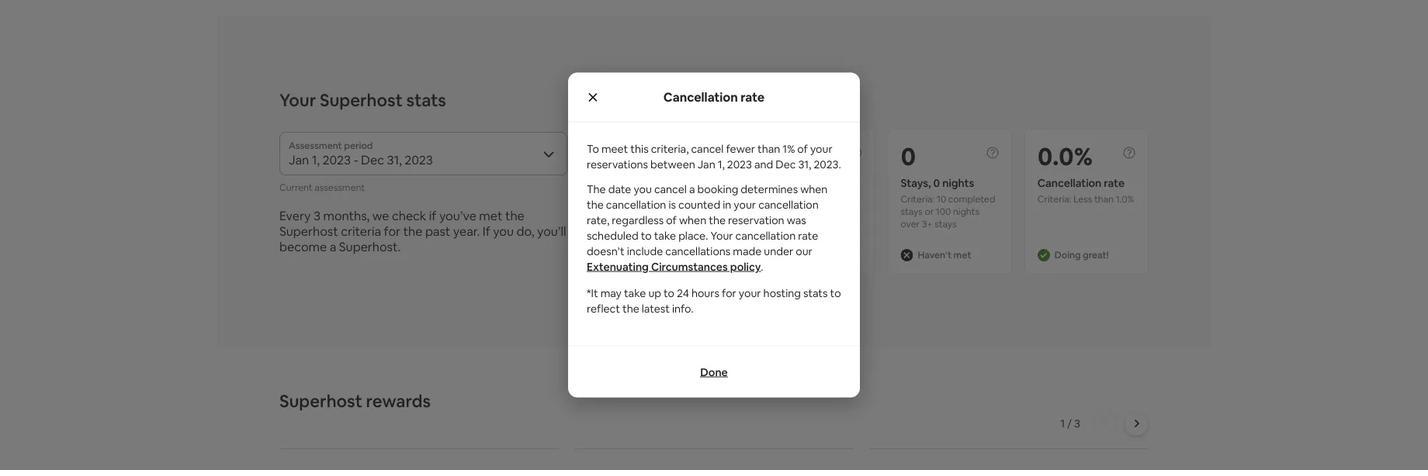 Task type: vqa. For each thing, say whether or not it's contained in the screenshot.


Task type: locate. For each thing, give the bounding box(es) containing it.
cancel inside to meet this criteria, cancel fewer than 1% of your reservations between jan 1, 2023 and dec 31, 2023.
[[691, 142, 724, 156]]

when
[[801, 182, 828, 196], [679, 213, 707, 227]]

met right you've
[[479, 208, 503, 224]]

less
[[1074, 193, 1093, 205]]

cancellation inside cancellation rate criteria: less than 1.0%
[[1038, 176, 1102, 190]]

met
[[479, 208, 503, 224], [680, 249, 698, 261], [817, 249, 835, 261], [954, 249, 972, 261]]

response
[[764, 176, 814, 190]]

between
[[651, 157, 695, 171]]

90%
[[800, 193, 818, 205]]

0 horizontal spatial 3
[[314, 208, 321, 224]]

rate for cancellation rate
[[741, 89, 765, 105]]

stats inside *it may take up to 24 hours for your hosting stats to reflect the latest info.
[[804, 286, 828, 300]]

met right our
[[817, 249, 835, 261]]

cancel up "is"
[[654, 182, 687, 196]]

rate,
[[587, 213, 610, 227]]

0 vertical spatial stays
[[901, 206, 923, 218]]

0 vertical spatial cancellation
[[664, 89, 738, 105]]

0 horizontal spatial haven't met
[[644, 249, 698, 261]]

2 vertical spatial your
[[739, 286, 761, 300]]

1 vertical spatial take
[[624, 286, 646, 300]]

1 vertical spatial your
[[734, 198, 756, 212]]

you inside the date you cancel a booking determines when the cancellation is counted in your cancellation rate, regardless of when the reservation was scheduled to take place. your cancellation rate doesn't include cancellations made under our extenuating circumstances policy .
[[634, 182, 652, 196]]

0
[[627, 140, 643, 172], [901, 140, 916, 172], [934, 176, 940, 190]]

for right hours
[[722, 286, 737, 300]]

the inside *it may take up to 24 hours for your hosting stats to reflect the latest info.
[[623, 302, 640, 316]]

circumstances
[[651, 260, 728, 274]]

than left 1.0%
[[1095, 193, 1114, 205]]

0 horizontal spatial when
[[679, 213, 707, 227]]

overall
[[627, 176, 664, 190]]

your up 2023.
[[811, 142, 833, 156]]

cancel up jan
[[691, 142, 724, 156]]

criteria: inside stays, 0 nights criteria: 10 completed stays or 100 nights over 3+ stays
[[901, 193, 935, 205]]

than inside cancellation rate criteria: less than 1.0%
[[1095, 193, 1114, 205]]

1 vertical spatial of
[[666, 213, 677, 227]]

1 horizontal spatial haven't
[[781, 249, 815, 261]]

criteria: down stays,
[[901, 193, 935, 205]]

3 haven't met from the left
[[918, 249, 972, 261]]

haven't for response
[[781, 249, 815, 261]]

0 up 10
[[934, 176, 940, 190]]

criteria:
[[627, 193, 661, 205], [764, 193, 798, 205], [901, 193, 935, 205], [1038, 193, 1072, 205]]

superhost
[[320, 89, 403, 111], [280, 223, 338, 239], [280, 390, 362, 412]]

to up include
[[641, 229, 652, 243]]

2 horizontal spatial haven't
[[918, 249, 952, 261]]

1
[[1061, 417, 1065, 431]]

criteria: inside the response rate criteria: 90%
[[764, 193, 798, 205]]

0 horizontal spatial stats
[[406, 89, 446, 111]]

1 horizontal spatial a
[[689, 182, 695, 196]]

rate down 2023.
[[816, 176, 837, 190]]

when up place.
[[679, 213, 707, 227]]

24
[[677, 286, 689, 300]]

cancel
[[691, 142, 724, 156], [654, 182, 687, 196]]

rewards
[[366, 390, 431, 412]]

0 horizontal spatial than
[[758, 142, 781, 156]]

0 horizontal spatial of
[[666, 213, 677, 227]]

take inside *it may take up to 24 hours for your hosting stats to reflect the latest info.
[[624, 286, 646, 300]]

haven't met down place.
[[644, 249, 698, 261]]

1 horizontal spatial 3
[[1075, 417, 1081, 431]]

the date you cancel a booking determines when the cancellation is counted in your cancellation rate, regardless of when the reservation was scheduled to take place. your cancellation rate doesn't include cancellations made under our extenuating circumstances policy .
[[587, 182, 828, 274]]

cancellation up less
[[1038, 176, 1102, 190]]

your down policy
[[739, 286, 761, 300]]

rating
[[666, 176, 696, 190]]

2 haven't met from the left
[[781, 249, 835, 261]]

criteria: for 0.0%
[[1038, 193, 1072, 205]]

met down place.
[[680, 249, 698, 261]]

1 vertical spatial your
[[711, 229, 733, 243]]

you
[[634, 182, 652, 196], [493, 223, 514, 239]]

1 horizontal spatial of
[[798, 142, 808, 156]]

done
[[701, 365, 728, 379]]

met for stays, 0 nights
[[954, 249, 972, 261]]

haven't met down "was"
[[781, 249, 835, 261]]

met down stays, 0 nights criteria: 10 completed stays or 100 nights over 3+ stays
[[954, 249, 972, 261]]

nights
[[943, 176, 975, 190], [953, 206, 980, 218]]

100
[[936, 206, 951, 218]]

0 vertical spatial your
[[811, 142, 833, 156]]

0 vertical spatial cancel
[[691, 142, 724, 156]]

extenuating
[[587, 260, 649, 274]]

of
[[798, 142, 808, 156], [666, 213, 677, 227]]

of down "is"
[[666, 213, 677, 227]]

determines
[[741, 182, 798, 196]]

0 vertical spatial a
[[689, 182, 695, 196]]

nights down completed
[[953, 206, 980, 218]]

1 vertical spatial superhost
[[280, 223, 338, 239]]

rate
[[741, 89, 765, 105], [816, 176, 837, 190], [1104, 176, 1125, 190], [798, 229, 819, 243]]

1 vertical spatial cancellation
[[1038, 176, 1102, 190]]

3 criteria: from the left
[[901, 193, 935, 205]]

0 horizontal spatial cancellation
[[664, 89, 738, 105]]

a right become
[[330, 239, 336, 255]]

criteria: down overall
[[627, 193, 661, 205]]

take left up
[[624, 286, 646, 300]]

rate up our
[[798, 229, 819, 243]]

1 horizontal spatial stats
[[804, 286, 828, 300]]

made
[[733, 244, 762, 258]]

0 horizontal spatial you
[[493, 223, 514, 239]]

than up and
[[758, 142, 781, 156]]

booking
[[698, 182, 739, 196]]

1 vertical spatial than
[[1095, 193, 1114, 205]]

a inside the date you cancel a booking determines when the cancellation is counted in your cancellation rate, regardless of when the reservation was scheduled to take place. your cancellation rate doesn't include cancellations made under our extenuating circumstances policy .
[[689, 182, 695, 196]]

for
[[384, 223, 401, 239], [722, 286, 737, 300]]

0 horizontal spatial 0
[[627, 140, 643, 172]]

0 up overall
[[627, 140, 643, 172]]

1 vertical spatial stays
[[935, 218, 957, 230]]

0 vertical spatial of
[[798, 142, 808, 156]]

0 horizontal spatial for
[[384, 223, 401, 239]]

you inside every 3 months, we check if you've met the superhost criteria for the past year. if you do, you'll become a superhost.
[[493, 223, 514, 239]]

1 vertical spatial for
[[722, 286, 737, 300]]

rate up 1.0%
[[1104, 176, 1125, 190]]

0 horizontal spatial a
[[330, 239, 336, 255]]

2 vertical spatial superhost
[[280, 390, 362, 412]]

you right if
[[493, 223, 514, 239]]

we
[[373, 208, 389, 224]]

stays down "100" on the right
[[935, 218, 957, 230]]

fewer
[[726, 142, 755, 156]]

0 vertical spatial superhost
[[320, 89, 403, 111]]

2 horizontal spatial haven't met
[[918, 249, 972, 261]]

nights up completed
[[943, 176, 975, 190]]

criteria: down response
[[764, 193, 798, 205]]

the down the "in"
[[709, 213, 726, 227]]

0 vertical spatial take
[[654, 229, 676, 243]]

a up counted
[[689, 182, 695, 196]]

policy
[[730, 260, 761, 274]]

cancellation inside dialog
[[664, 89, 738, 105]]

0 vertical spatial for
[[384, 223, 401, 239]]

for right criteria
[[384, 223, 401, 239]]

latest
[[642, 302, 670, 316]]

a inside every 3 months, we check if you've met the superhost criteria for the past year. if you do, you'll become a superhost.
[[330, 239, 336, 255]]

1 horizontal spatial your
[[711, 229, 733, 243]]

criteria: inside overall rating criteria: 4.8
[[627, 193, 661, 205]]

1 horizontal spatial for
[[722, 286, 737, 300]]

1 horizontal spatial 0
[[901, 140, 916, 172]]

2 haven't from the left
[[781, 249, 815, 261]]

1 criteria: from the left
[[627, 193, 661, 205]]

your superhost stats
[[280, 89, 446, 111]]

2 horizontal spatial 0
[[934, 176, 940, 190]]

haven't met down 3+
[[918, 249, 972, 261]]

doesn't
[[587, 244, 625, 258]]

past
[[425, 223, 451, 239]]

1 horizontal spatial when
[[801, 182, 828, 196]]

/
[[1068, 417, 1072, 431]]

to
[[641, 229, 652, 243], [664, 286, 675, 300], [831, 286, 841, 300]]

cancellation rate
[[664, 89, 765, 105]]

3 right /
[[1075, 417, 1081, 431]]

3 right every
[[314, 208, 321, 224]]

0 vertical spatial you
[[634, 182, 652, 196]]

cancellation up "was"
[[759, 198, 819, 212]]

1 horizontal spatial cancellation
[[1038, 176, 1102, 190]]

1 horizontal spatial cancel
[[691, 142, 724, 156]]

than
[[758, 142, 781, 156], [1095, 193, 1114, 205]]

0 horizontal spatial haven't
[[644, 249, 678, 261]]

up
[[649, 286, 662, 300]]

4 criteria: from the left
[[1038, 193, 1072, 205]]

0 horizontal spatial take
[[624, 286, 646, 300]]

1 haven't met from the left
[[644, 249, 698, 261]]

become
[[280, 239, 327, 255]]

criteria: for 0%
[[764, 193, 798, 205]]

criteria: left less
[[1038, 193, 1072, 205]]

include
[[627, 244, 663, 258]]

stays,
[[901, 176, 931, 190]]

0 horizontal spatial cancel
[[654, 182, 687, 196]]

your
[[811, 142, 833, 156], [734, 198, 756, 212], [739, 286, 761, 300]]

stays up over
[[901, 206, 923, 218]]

cancellation up criteria,
[[664, 89, 738, 105]]

to left 24
[[664, 286, 675, 300]]

you right date
[[634, 182, 652, 196]]

0 up stays,
[[901, 140, 916, 172]]

0 horizontal spatial stays
[[901, 206, 923, 218]]

1 horizontal spatial to
[[664, 286, 675, 300]]

take
[[654, 229, 676, 243], [624, 286, 646, 300]]

superhost.
[[339, 239, 401, 255]]

cancellation
[[606, 198, 667, 212], [759, 198, 819, 212], [736, 229, 796, 243]]

doing
[[1055, 249, 1081, 261]]

when down 31,
[[801, 182, 828, 196]]

1 horizontal spatial than
[[1095, 193, 1114, 205]]

1 vertical spatial 3
[[1075, 417, 1081, 431]]

the left the latest
[[623, 302, 640, 316]]

1 haven't from the left
[[644, 249, 678, 261]]

your right the "in"
[[734, 198, 756, 212]]

1 vertical spatial cancel
[[654, 182, 687, 196]]

1 vertical spatial you
[[493, 223, 514, 239]]

0 for overall
[[627, 140, 643, 172]]

reservations
[[587, 157, 648, 171]]

met for overall rating
[[680, 249, 698, 261]]

0 vertical spatial your
[[280, 89, 316, 111]]

cancellation
[[664, 89, 738, 105], [1038, 176, 1102, 190]]

of right "1%"
[[798, 142, 808, 156]]

1 horizontal spatial haven't met
[[781, 249, 835, 261]]

1 horizontal spatial you
[[634, 182, 652, 196]]

hours
[[692, 286, 720, 300]]

*it
[[587, 286, 598, 300]]

0 horizontal spatial to
[[641, 229, 652, 243]]

haven't
[[644, 249, 678, 261], [781, 249, 815, 261], [918, 249, 952, 261]]

0 vertical spatial than
[[758, 142, 781, 156]]

3 haven't from the left
[[918, 249, 952, 261]]

rate up the fewer
[[741, 89, 765, 105]]

under
[[764, 244, 794, 258]]

1 vertical spatial stats
[[804, 286, 828, 300]]

haven't for overall
[[644, 249, 678, 261]]

year.
[[453, 223, 480, 239]]

dec
[[776, 157, 796, 171]]

1 horizontal spatial take
[[654, 229, 676, 243]]

10
[[937, 193, 947, 205]]

.
[[761, 260, 764, 274]]

take up include
[[654, 229, 676, 243]]

rate inside cancellation rate criteria: less than 1.0%
[[1104, 176, 1125, 190]]

1 vertical spatial a
[[330, 239, 336, 255]]

criteria: inside cancellation rate criteria: less than 1.0%
[[1038, 193, 1072, 205]]

rate inside the response rate criteria: 90%
[[816, 176, 837, 190]]

to right the hosting
[[831, 286, 841, 300]]

2 criteria: from the left
[[764, 193, 798, 205]]

a
[[689, 182, 695, 196], [330, 239, 336, 255]]

0 vertical spatial 3
[[314, 208, 321, 224]]



Task type: describe. For each thing, give the bounding box(es) containing it.
0 horizontal spatial your
[[280, 89, 316, 111]]

you've
[[439, 208, 477, 224]]

cancellation down "reservation"
[[736, 229, 796, 243]]

superhost rewards
[[280, 390, 431, 412]]

0 vertical spatial nights
[[943, 176, 975, 190]]

1 / 3
[[1061, 417, 1081, 431]]

is
[[669, 198, 676, 212]]

0 inside stays, 0 nights criteria: 10 completed stays or 100 nights over 3+ stays
[[934, 176, 940, 190]]

place.
[[679, 229, 708, 243]]

reservation
[[728, 213, 785, 227]]

overall rating criteria: 4.8
[[627, 176, 696, 205]]

0%
[[764, 140, 798, 172]]

great!
[[1083, 249, 1109, 261]]

completed
[[949, 193, 996, 205]]

of inside the date you cancel a booking determines when the cancellation is counted in your cancellation rate, regardless of when the reservation was scheduled to take place. your cancellation rate doesn't include cancellations made under our extenuating circumstances policy .
[[666, 213, 677, 227]]

over
[[901, 218, 920, 230]]

met inside every 3 months, we check if you've met the superhost criteria for the past year. if you do, you'll become a superhost.
[[479, 208, 503, 224]]

our
[[796, 244, 813, 258]]

cancellations
[[666, 244, 731, 258]]

0 vertical spatial when
[[801, 182, 828, 196]]

jan
[[698, 157, 716, 171]]

current assessment
[[280, 182, 365, 194]]

3+
[[922, 218, 933, 230]]

2 horizontal spatial to
[[831, 286, 841, 300]]

check
[[392, 208, 427, 224]]

rate for cancellation rate criteria: less than 1.0%
[[1104, 176, 1125, 190]]

2023.
[[814, 157, 841, 171]]

the down the
[[587, 198, 604, 212]]

met for response rate
[[817, 249, 835, 261]]

your inside the date you cancel a booking determines when the cancellation is counted in your cancellation rate, regardless of when the reservation was scheduled to take place. your cancellation rate doesn't include cancellations made under our extenuating circumstances policy .
[[734, 198, 756, 212]]

criteria,
[[651, 142, 689, 156]]

info.
[[672, 302, 694, 316]]

1 horizontal spatial stays
[[935, 218, 957, 230]]

cancel inside the date you cancel a booking determines when the cancellation is counted in your cancellation rate, regardless of when the reservation was scheduled to take place. your cancellation rate doesn't include cancellations made under our extenuating circumstances policy .
[[654, 182, 687, 196]]

0 vertical spatial stats
[[406, 89, 446, 111]]

rate inside the date you cancel a booking determines when the cancellation is counted in your cancellation rate, regardless of when the reservation was scheduled to take place. your cancellation rate doesn't include cancellations made under our extenuating circumstances policy .
[[798, 229, 819, 243]]

every 3 months, we check if you've met the superhost criteria for the past year. if you do, you'll become a superhost.
[[280, 208, 566, 255]]

doing great!
[[1055, 249, 1109, 261]]

cancellation up regardless
[[606, 198, 667, 212]]

to
[[587, 142, 599, 156]]

assessment
[[315, 182, 365, 194]]

date
[[609, 182, 632, 196]]

2023
[[727, 157, 752, 171]]

for inside *it may take up to 24 hours for your hosting stats to reflect the latest info.
[[722, 286, 737, 300]]

haven't met for 0
[[918, 249, 972, 261]]

1 vertical spatial nights
[[953, 206, 980, 218]]

to inside the date you cancel a booking determines when the cancellation is counted in your cancellation rate, regardless of when the reservation was scheduled to take place. your cancellation rate doesn't include cancellations made under our extenuating circumstances policy .
[[641, 229, 652, 243]]

0.0%
[[1038, 140, 1093, 172]]

the
[[587, 182, 606, 196]]

1.0%
[[1116, 193, 1135, 205]]

for inside every 3 months, we check if you've met the superhost criteria for the past year. if you do, you'll become a superhost.
[[384, 223, 401, 239]]

your inside to meet this criteria, cancel fewer than 1% of your reservations between jan 1, 2023 and dec 31, 2023.
[[811, 142, 833, 156]]

do,
[[517, 223, 535, 239]]

4.8
[[663, 193, 677, 205]]

the right if
[[505, 208, 525, 224]]

1 vertical spatial when
[[679, 213, 707, 227]]

meet
[[602, 142, 628, 156]]

reflect
[[587, 302, 620, 316]]

if
[[429, 208, 437, 224]]

*it may take up to 24 hours for your hosting stats to reflect the latest info.
[[587, 286, 841, 316]]

you'll
[[537, 223, 566, 239]]

1%
[[783, 142, 795, 156]]

regardless
[[612, 213, 664, 227]]

scheduled
[[587, 229, 639, 243]]

and
[[755, 157, 774, 171]]

or
[[925, 206, 934, 218]]

3 inside every 3 months, we check if you've met the superhost criteria for the past year. if you do, you'll become a superhost.
[[314, 208, 321, 224]]

cancellation rate dialog
[[568, 73, 860, 398]]

was
[[787, 213, 807, 227]]

counted
[[679, 198, 721, 212]]

haven't for stays,
[[918, 249, 952, 261]]

criteria
[[341, 223, 381, 239]]

haven't met for rating
[[644, 249, 698, 261]]

may
[[601, 286, 622, 300]]

1,
[[718, 157, 725, 171]]

your inside the date you cancel a booking determines when the cancellation is counted in your cancellation rate, regardless of when the reservation was scheduled to take place. your cancellation rate doesn't include cancellations made under our extenuating circumstances policy .
[[711, 229, 733, 243]]

cancellation for cancellation rate
[[664, 89, 738, 105]]

than inside to meet this criteria, cancel fewer than 1% of your reservations between jan 1, 2023 and dec 31, 2023.
[[758, 142, 781, 156]]

response rate criteria: 90%
[[764, 176, 837, 205]]

criteria: for 0
[[627, 193, 661, 205]]

every
[[280, 208, 311, 224]]

months,
[[323, 208, 370, 224]]

done button
[[694, 359, 734, 386]]

31,
[[799, 157, 812, 171]]

your inside *it may take up to 24 hours for your hosting stats to reflect the latest info.
[[739, 286, 761, 300]]

cancellation rate criteria: less than 1.0%
[[1038, 176, 1135, 205]]

in
[[723, 198, 732, 212]]

0 for stays,
[[901, 140, 916, 172]]

of inside to meet this criteria, cancel fewer than 1% of your reservations between jan 1, 2023 and dec 31, 2023.
[[798, 142, 808, 156]]

current
[[280, 182, 313, 194]]

to meet this criteria, cancel fewer than 1% of your reservations between jan 1, 2023 and dec 31, 2023.
[[587, 142, 841, 171]]

this
[[631, 142, 649, 156]]

stays, 0 nights criteria: 10 completed stays or 100 nights over 3+ stays
[[901, 176, 996, 230]]

the left past
[[403, 223, 423, 239]]

take inside the date you cancel a booking determines when the cancellation is counted in your cancellation rate, regardless of when the reservation was scheduled to take place. your cancellation rate doesn't include cancellations made under our extenuating circumstances policy .
[[654, 229, 676, 243]]

extenuating circumstances policy link
[[587, 260, 761, 274]]

hosting
[[764, 286, 801, 300]]

if
[[483, 223, 490, 239]]

haven't met for rate
[[781, 249, 835, 261]]

cancellation for cancellation rate criteria: less than 1.0%
[[1038, 176, 1102, 190]]

rate for response rate criteria: 90%
[[816, 176, 837, 190]]

superhost inside every 3 months, we check if you've met the superhost criteria for the past year. if you do, you'll become a superhost.
[[280, 223, 338, 239]]



